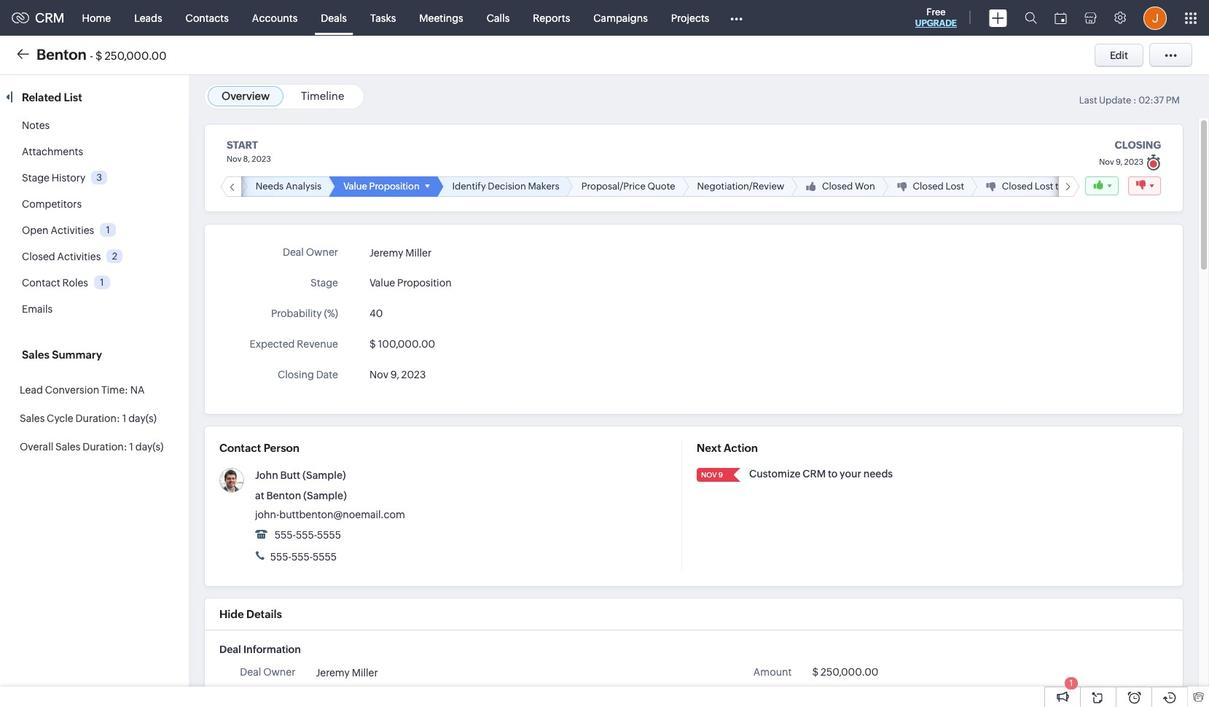 Task type: locate. For each thing, give the bounding box(es) containing it.
value right analysis
[[344, 181, 367, 192]]

$ right the amount
[[813, 666, 819, 678]]

deal owner up probability (%)
[[283, 246, 338, 258]]

closing date
[[278, 369, 338, 381]]

0 vertical spatial contact
[[22, 277, 60, 289]]

nov
[[227, 155, 242, 163], [1100, 157, 1115, 166], [370, 369, 389, 381], [701, 471, 717, 479]]

1 horizontal spatial miller
[[406, 247, 432, 259]]

0 vertical spatial stage
[[22, 172, 50, 184]]

(sample) up benton (sample) link at left bottom
[[303, 470, 346, 481]]

0 vertical spatial deal owner
[[283, 246, 338, 258]]

quote
[[648, 181, 676, 192]]

competitors
[[22, 198, 82, 210]]

1 horizontal spatial 250,000.00
[[821, 666, 879, 678]]

person
[[264, 442, 300, 454]]

0 vertical spatial (sample)
[[303, 470, 346, 481]]

benton down butt
[[266, 490, 301, 502]]

day(s) for sales cycle duration: 1 day(s)
[[128, 413, 157, 424]]

1 horizontal spatial 9,
[[1116, 157, 1123, 166]]

1 horizontal spatial jeremy
[[370, 247, 404, 259]]

needs
[[864, 468, 893, 480]]

lost
[[946, 181, 965, 192], [1035, 181, 1054, 192]]

closed for closed activities
[[22, 251, 55, 262]]

crm left your
[[803, 468, 826, 480]]

0 vertical spatial miller
[[406, 247, 432, 259]]

create menu image
[[989, 9, 1008, 27]]

deal up the probability
[[283, 246, 304, 258]]

0 vertical spatial day(s)
[[128, 413, 157, 424]]

activities up closed activities at the top left of the page
[[51, 225, 94, 236]]

lost for closed lost to competition
[[1035, 181, 1054, 192]]

(sample) for john butt (sample)
[[303, 470, 346, 481]]

0 vertical spatial to
[[1056, 181, 1065, 192]]

(%)
[[324, 308, 338, 319]]

campaigns
[[594, 12, 648, 24]]

1 vertical spatial duration:
[[82, 441, 127, 453]]

sales for sales cycle duration: 1 day(s)
[[20, 413, 45, 424]]

1 vertical spatial activities
[[57, 251, 101, 262]]

closed activities
[[22, 251, 101, 262]]

start nov 8, 2023
[[227, 139, 271, 163]]

owner up (%)
[[306, 246, 338, 258]]

cycle
[[47, 413, 73, 424]]

1 vertical spatial stage
[[311, 277, 338, 289]]

edit button
[[1095, 43, 1144, 67]]

2023 for start
[[252, 155, 271, 163]]

1
[[106, 224, 110, 235], [100, 277, 104, 288], [122, 413, 126, 424], [129, 441, 133, 453], [1070, 679, 1073, 688]]

nov down $  100,000.00
[[370, 369, 389, 381]]

sales up the lead
[[22, 349, 49, 361]]

competitors link
[[22, 198, 82, 210]]

1 horizontal spatial stage
[[311, 277, 338, 289]]

duration:
[[76, 413, 120, 424], [82, 441, 127, 453]]

start
[[227, 139, 258, 151]]

nov 9, 2023
[[370, 369, 426, 381]]

2
[[112, 251, 117, 262]]

9, down $  100,000.00
[[391, 369, 399, 381]]

projects
[[671, 12, 710, 24]]

customize
[[750, 468, 801, 480]]

(sample) up "john-buttbenton@noemail.com" link at the left bottom of the page
[[303, 490, 347, 502]]

deal owner down information
[[240, 666, 296, 678]]

activities up roles
[[57, 251, 101, 262]]

crm
[[35, 10, 65, 26], [803, 468, 826, 480]]

leads
[[134, 12, 162, 24]]

identify decision makers
[[452, 181, 560, 192]]

nov inside start nov 8, 2023
[[227, 155, 242, 163]]

customize crm to your needs link
[[750, 468, 893, 480]]

9, inside the closing nov 9, 2023
[[1116, 157, 1123, 166]]

1 vertical spatial jeremy
[[316, 667, 350, 679]]

contact up john
[[219, 442, 261, 454]]

jeremy
[[370, 247, 404, 259], [316, 667, 350, 679]]

2 horizontal spatial $
[[813, 666, 819, 678]]

contact
[[22, 277, 60, 289], [219, 442, 261, 454]]

to left your
[[828, 468, 838, 480]]

proposition
[[369, 181, 420, 192], [397, 277, 452, 289]]

1 horizontal spatial to
[[1056, 181, 1065, 192]]

closed won
[[822, 181, 876, 192]]

0 vertical spatial deal
[[283, 246, 304, 258]]

8,
[[243, 155, 250, 163]]

closing
[[1115, 139, 1162, 151]]

1 vertical spatial deal owner
[[240, 666, 296, 678]]

overview link
[[222, 90, 270, 102]]

deal owner
[[283, 246, 338, 258], [240, 666, 296, 678]]

sales summary
[[22, 349, 102, 361]]

deal down deal information
[[240, 666, 261, 678]]

value
[[344, 181, 367, 192], [370, 277, 395, 289]]

0 horizontal spatial owner
[[263, 666, 296, 678]]

1 vertical spatial jeremy miller
[[316, 667, 378, 679]]

john-
[[255, 509, 279, 521]]

1 horizontal spatial value
[[370, 277, 395, 289]]

expected
[[250, 338, 295, 350]]

$
[[95, 49, 102, 62], [370, 338, 376, 350], [813, 666, 819, 678]]

0 vertical spatial jeremy
[[370, 247, 404, 259]]

1 horizontal spatial owner
[[306, 246, 338, 258]]

1 vertical spatial benton
[[266, 490, 301, 502]]

0 vertical spatial activities
[[51, 225, 94, 236]]

overall sales duration: 1 day(s)
[[20, 441, 164, 453]]

duration: for sales cycle duration:
[[76, 413, 120, 424]]

nov left 8, at the left of the page
[[227, 155, 242, 163]]

lead conversion time: na
[[20, 384, 145, 396]]

nov 9
[[701, 471, 723, 479]]

day(s)
[[128, 413, 157, 424], [135, 441, 164, 453]]

Other Modules field
[[721, 6, 753, 30]]

sales down cycle
[[55, 441, 80, 453]]

1 vertical spatial to
[[828, 468, 838, 480]]

1 horizontal spatial $
[[370, 338, 376, 350]]

1 vertical spatial sales
[[20, 413, 45, 424]]

1 horizontal spatial crm
[[803, 468, 826, 480]]

leads link
[[123, 0, 174, 35]]

9, down closing
[[1116, 157, 1123, 166]]

0 horizontal spatial stage
[[22, 172, 50, 184]]

stage up (%)
[[311, 277, 338, 289]]

proposal/price
[[582, 181, 646, 192]]

sales cycle duration: 1 day(s)
[[20, 413, 157, 424]]

1 vertical spatial 250,000.00
[[821, 666, 879, 678]]

1 horizontal spatial contact
[[219, 442, 261, 454]]

1 horizontal spatial 2023
[[401, 369, 426, 381]]

tasks link
[[359, 0, 408, 35]]

duration: down sales cycle duration: 1 day(s)
[[82, 441, 127, 453]]

0 horizontal spatial jeremy
[[316, 667, 350, 679]]

value up 40
[[370, 277, 395, 289]]

0 horizontal spatial $
[[95, 49, 102, 62]]

sales left cycle
[[20, 413, 45, 424]]

open activities link
[[22, 225, 94, 236]]

miller
[[406, 247, 432, 259], [352, 667, 378, 679]]

summary
[[52, 349, 102, 361]]

0 vertical spatial duration:
[[76, 413, 120, 424]]

2023 right 8, at the left of the page
[[252, 155, 271, 163]]

closed activities link
[[22, 251, 101, 262]]

1 vertical spatial (sample)
[[303, 490, 347, 502]]

(sample) for at benton (sample)
[[303, 490, 347, 502]]

crm link
[[12, 10, 65, 26]]

1 horizontal spatial lost
[[1035, 181, 1054, 192]]

555-555-5555 down "john-buttbenton@noemail.com" link at the left bottom of the page
[[273, 529, 341, 541]]

makers
[[528, 181, 560, 192]]

0 vertical spatial value
[[344, 181, 367, 192]]

information
[[243, 644, 301, 655]]

1 vertical spatial 5555
[[313, 551, 337, 563]]

1 vertical spatial contact
[[219, 442, 261, 454]]

0 horizontal spatial benton
[[36, 46, 87, 62]]

jeremy miller
[[370, 247, 432, 259], [316, 667, 378, 679]]

free upgrade
[[916, 7, 957, 28]]

0 horizontal spatial 250,000.00
[[105, 49, 167, 62]]

2023 for closing
[[1125, 157, 1144, 166]]

555-555-5555
[[273, 529, 341, 541], [268, 551, 337, 563]]

benton
[[36, 46, 87, 62], [266, 490, 301, 502]]

0 horizontal spatial crm
[[35, 10, 65, 26]]

2023 down closing
[[1125, 157, 1144, 166]]

0 horizontal spatial to
[[828, 468, 838, 480]]

contact up emails
[[22, 277, 60, 289]]

1 vertical spatial day(s)
[[135, 441, 164, 453]]

nov up competition
[[1100, 157, 1115, 166]]

stage
[[22, 172, 50, 184], [311, 277, 338, 289]]

1 lost from the left
[[946, 181, 965, 192]]

benton left -
[[36, 46, 87, 62]]

0 vertical spatial 9,
[[1116, 157, 1123, 166]]

update
[[1100, 95, 1132, 106]]

date
[[316, 369, 338, 381]]

home
[[82, 12, 111, 24]]

to
[[1056, 181, 1065, 192], [828, 468, 838, 480]]

hide
[[219, 608, 244, 620]]

crm left home link
[[35, 10, 65, 26]]

2 horizontal spatial 2023
[[1125, 157, 1144, 166]]

555-555-5555 down "john-buttbenton@noemail.com"
[[268, 551, 337, 563]]

0 vertical spatial crm
[[35, 10, 65, 26]]

1 vertical spatial crm
[[803, 468, 826, 480]]

negotiation/review
[[697, 181, 785, 192]]

activities for closed activities
[[57, 251, 101, 262]]

tasks
[[370, 12, 396, 24]]

stage up competitors link at the top of the page
[[22, 172, 50, 184]]

profile element
[[1135, 0, 1176, 35]]

2023 down 100,000.00
[[401, 369, 426, 381]]

0 horizontal spatial contact
[[22, 277, 60, 289]]

1 vertical spatial 9,
[[391, 369, 399, 381]]

0 vertical spatial $
[[95, 49, 102, 62]]

contact roles
[[22, 277, 88, 289]]

0 vertical spatial 250,000.00
[[105, 49, 167, 62]]

2023 inside the closing nov 9, 2023
[[1125, 157, 1144, 166]]

action
[[724, 442, 758, 454]]

0 vertical spatial benton
[[36, 46, 87, 62]]

1 vertical spatial miller
[[352, 667, 378, 679]]

2 vertical spatial $
[[813, 666, 819, 678]]

attachments link
[[22, 146, 83, 157]]

1 vertical spatial value proposition
[[370, 277, 452, 289]]

1 vertical spatial $
[[370, 338, 376, 350]]

closed lost
[[913, 181, 965, 192]]

0 horizontal spatial 9,
[[391, 369, 399, 381]]

upgrade
[[916, 18, 957, 28]]

deal down hide
[[219, 644, 241, 655]]

to for your
[[828, 468, 838, 480]]

9,
[[1116, 157, 1123, 166], [391, 369, 399, 381]]

contacts link
[[174, 0, 241, 35]]

sales
[[22, 349, 49, 361], [20, 413, 45, 424], [55, 441, 80, 453]]

owner down information
[[263, 666, 296, 678]]

to left competition
[[1056, 181, 1065, 192]]

2 vertical spatial deal
[[240, 666, 261, 678]]

emails
[[22, 303, 53, 315]]

0 vertical spatial sales
[[22, 349, 49, 361]]

duration: up overall sales duration: 1 day(s)
[[76, 413, 120, 424]]

$ right -
[[95, 49, 102, 62]]

2 lost from the left
[[1035, 181, 1054, 192]]

0 vertical spatial jeremy miller
[[370, 247, 432, 259]]

2023 inside start nov 8, 2023
[[252, 155, 271, 163]]

$ down 40
[[370, 338, 376, 350]]

1 vertical spatial value
[[370, 277, 395, 289]]

deals link
[[309, 0, 359, 35]]

0 horizontal spatial 2023
[[252, 155, 271, 163]]

day(s) for overall sales duration: 1 day(s)
[[135, 441, 164, 453]]

0 vertical spatial owner
[[306, 246, 338, 258]]

(sample)
[[303, 470, 346, 481], [303, 490, 347, 502]]

to for competition
[[1056, 181, 1065, 192]]

probability
[[271, 308, 322, 319]]

0 horizontal spatial lost
[[946, 181, 965, 192]]

john-buttbenton@noemail.com
[[255, 509, 405, 521]]



Task type: vqa. For each thing, say whether or not it's contained in the screenshot.
'preventing'
no



Task type: describe. For each thing, give the bounding box(es) containing it.
$ for expected revenue
[[370, 338, 376, 350]]

timeline
[[301, 90, 344, 102]]

amount
[[754, 666, 792, 678]]

0 vertical spatial proposition
[[369, 181, 420, 192]]

0 vertical spatial 5555
[[317, 529, 341, 541]]

reports
[[533, 12, 570, 24]]

details
[[246, 608, 282, 620]]

1 vertical spatial deal
[[219, 644, 241, 655]]

closing nov 9, 2023
[[1100, 139, 1162, 166]]

0 vertical spatial 555-555-5555
[[273, 529, 341, 541]]

0 vertical spatial value proposition
[[344, 181, 420, 192]]

$ for amount
[[813, 666, 819, 678]]

closed lost to competition
[[1002, 181, 1122, 192]]

expected revenue
[[250, 338, 338, 350]]

deal information
[[219, 644, 301, 655]]

home link
[[70, 0, 123, 35]]

contact roles link
[[22, 277, 88, 289]]

competition
[[1067, 181, 1122, 192]]

next action
[[697, 442, 758, 454]]

john
[[255, 470, 278, 481]]

duration: for overall sales duration:
[[82, 441, 127, 453]]

analysis
[[286, 181, 322, 192]]

lead
[[20, 384, 43, 396]]

john butt (sample)
[[255, 470, 346, 481]]

campaigns link
[[582, 0, 660, 35]]

decision
[[488, 181, 526, 192]]

needs analysis
[[256, 181, 322, 192]]

3
[[96, 172, 102, 183]]

revenue
[[297, 338, 338, 350]]

contact for contact person
[[219, 442, 261, 454]]

john butt (sample) link
[[255, 470, 346, 481]]

-
[[90, 49, 93, 62]]

closed for closed lost
[[913, 181, 944, 192]]

emails link
[[22, 303, 53, 315]]

2 vertical spatial sales
[[55, 441, 80, 453]]

john-buttbenton@noemail.com link
[[255, 509, 405, 521]]

stage for stage
[[311, 277, 338, 289]]

projects link
[[660, 0, 721, 35]]

overview
[[222, 90, 270, 102]]

at benton (sample)
[[255, 490, 347, 502]]

related list
[[22, 91, 85, 104]]

contacts
[[186, 12, 229, 24]]

roles
[[62, 277, 88, 289]]

nov inside the closing nov 9, 2023
[[1100, 157, 1115, 166]]

notes link
[[22, 120, 50, 131]]

100,000.00
[[378, 338, 435, 350]]

:
[[1134, 95, 1137, 106]]

search image
[[1025, 12, 1038, 24]]

0 horizontal spatial value
[[344, 181, 367, 192]]

na
[[130, 384, 145, 396]]

search element
[[1016, 0, 1046, 36]]

list
[[64, 91, 82, 104]]

calendar image
[[1055, 12, 1067, 24]]

create menu element
[[981, 0, 1016, 35]]

notes
[[22, 120, 50, 131]]

stage history link
[[22, 172, 85, 184]]

accounts
[[252, 12, 298, 24]]

$  250,000.00
[[813, 666, 879, 678]]

edit
[[1110, 49, 1129, 61]]

sales for sales summary
[[22, 349, 49, 361]]

lost for closed lost
[[946, 181, 965, 192]]

40
[[370, 308, 383, 319]]

probability (%)
[[271, 308, 338, 319]]

9
[[719, 471, 723, 479]]

last update : 02:37 pm
[[1080, 95, 1180, 106]]

overall
[[20, 441, 53, 453]]

reports link
[[522, 0, 582, 35]]

free
[[927, 7, 946, 17]]

nov left 9
[[701, 471, 717, 479]]

time:
[[101, 384, 128, 396]]

meetings
[[419, 12, 464, 24]]

calls link
[[475, 0, 522, 35]]

conversion
[[45, 384, 99, 396]]

benton - $ 250,000.00
[[36, 46, 167, 62]]

closed for closed won
[[822, 181, 853, 192]]

1 vertical spatial 555-555-5555
[[268, 551, 337, 563]]

0 horizontal spatial miller
[[352, 667, 378, 679]]

closing
[[278, 369, 314, 381]]

open activities
[[22, 225, 94, 236]]

hide details link
[[219, 608, 282, 620]]

$ inside benton - $ 250,000.00
[[95, 49, 102, 62]]

profile image
[[1144, 6, 1167, 30]]

closed for closed lost to competition
[[1002, 181, 1033, 192]]

next
[[697, 442, 722, 454]]

accounts link
[[241, 0, 309, 35]]

1 horizontal spatial benton
[[266, 490, 301, 502]]

attachments
[[22, 146, 83, 157]]

hide details
[[219, 608, 282, 620]]

stage for stage history
[[22, 172, 50, 184]]

last
[[1080, 95, 1098, 106]]

related
[[22, 91, 61, 104]]

1 vertical spatial proposition
[[397, 277, 452, 289]]

history
[[52, 172, 85, 184]]

activities for open activities
[[51, 225, 94, 236]]

proposal/price quote
[[582, 181, 676, 192]]

contact for contact roles
[[22, 277, 60, 289]]

stage history
[[22, 172, 85, 184]]

deals
[[321, 12, 347, 24]]

250,000.00 inside benton - $ 250,000.00
[[105, 49, 167, 62]]

1 vertical spatial owner
[[263, 666, 296, 678]]



